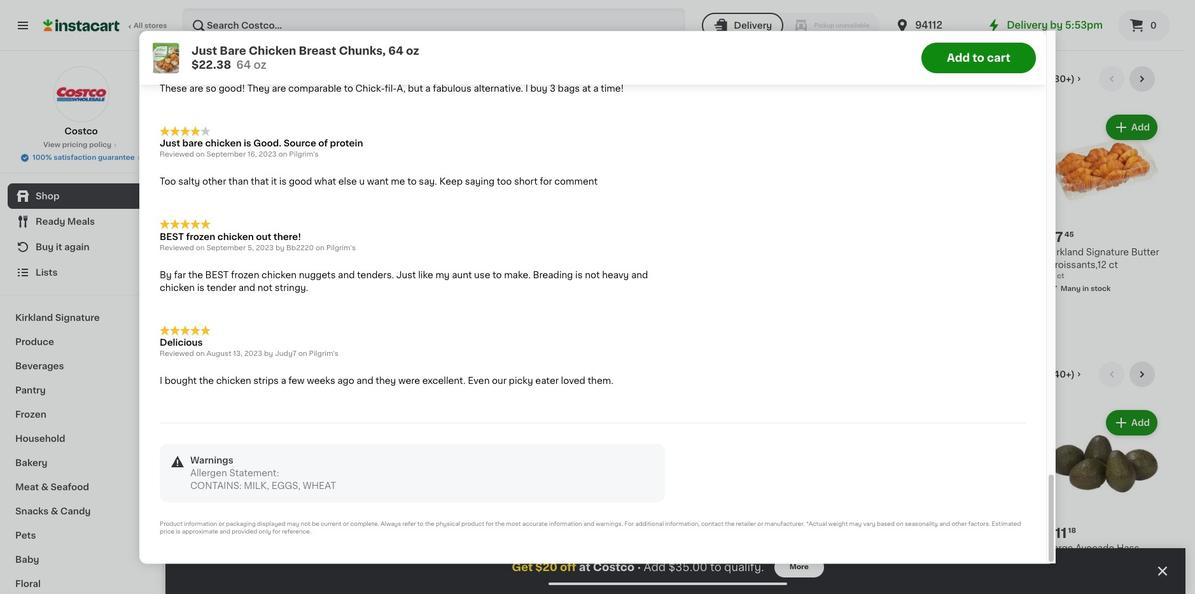 Task type: vqa. For each thing, say whether or not it's contained in the screenshot.
Bath
yes



Task type: describe. For each thing, give the bounding box(es) containing it.
on right bb2220
[[316, 245, 325, 252]]

product group containing 4
[[191, 112, 303, 310]]

2 may from the left
[[850, 521, 862, 527]]

protein
[[330, 139, 363, 148]]

is down tide at the top of the page
[[576, 271, 583, 280]]

all stores link
[[43, 8, 168, 43]]

candy
[[60, 507, 91, 516]]

baby
[[15, 555, 39, 564]]

accurate
[[523, 521, 548, 527]]

frozen inside by far the best frozen chicken nuggets and tenders. just like my aunt use to make. breading is not heavy and chicken is tender and not stringy.
[[231, 271, 259, 280]]

aunt
[[452, 271, 472, 280]]

delicious
[[160, 338, 203, 347]]

0 vertical spatial not
[[585, 271, 600, 280]]

to right me
[[408, 177, 417, 186]]

kirkland inside "kirkland signature" 'link'
[[15, 313, 53, 322]]

the right bought
[[199, 377, 214, 385]]

0 vertical spatial fl
[[211, 273, 217, 282]]

item carousel region containing best sellers
[[191, 66, 1161, 352]]

other inside product information or packaging displayed may not be current or complete. always refer to the physical product for the most accurate information and warnings. for additional information, contact the retailer or manufacturer. *actual weight may vary based on seasonality and other factors. estimated price is approximate and provided only for reference.
[[952, 521, 968, 527]]

1 vertical spatial 64
[[236, 59, 251, 69]]

0 horizontal spatial it
[[56, 243, 62, 252]]

3 lb for 2
[[191, 556, 204, 563]]

me
[[391, 177, 405, 186]]

count
[[251, 273, 277, 282]]

product group containing 2
[[191, 408, 303, 565]]

and down the bananas, 3 lbs
[[338, 271, 355, 280]]

warnings.
[[596, 521, 624, 527]]

0 horizontal spatial for
[[273, 529, 281, 534]]

manufacturer.
[[765, 521, 805, 527]]

kirkland for croissants,12
[[1048, 248, 1084, 257]]

by far the best frozen chicken nuggets and tenders. just like my aunt use to make. breading is not heavy and chicken is tender and not stringy.
[[160, 271, 648, 292]]

add inside button
[[948, 52, 971, 62]]

1 vertical spatial i
[[160, 377, 162, 385]]

43 for 2 lb
[[337, 527, 346, 534]]

all stores
[[134, 22, 167, 29]]

18 down contact
[[701, 527, 709, 534]]

lb for 12
[[320, 556, 326, 563]]

oxi
[[654, 261, 670, 270]]

fil-
[[385, 84, 397, 93]]

1 vertical spatial view
[[43, 141, 61, 148]]

meat & seafood link
[[8, 475, 155, 499]]

•
[[638, 562, 642, 572]]

bought
[[165, 377, 197, 385]]

that
[[251, 177, 269, 186]]

ct inside "kirkland signature bath tissue, 2-ply, 4.5" x 4", 380 sheets, 30 ct"
[[506, 273, 516, 282]]

40-
[[235, 273, 251, 282]]

many for 9
[[449, 568, 469, 575]]

what
[[315, 177, 336, 186]]

kirkland signature link
[[8, 306, 155, 330]]

104
[[648, 273, 664, 282]]

11 for green seedless grapes, 3 lbs
[[811, 526, 823, 540]]

lists
[[36, 268, 58, 277]]

chicken down water,
[[262, 271, 297, 280]]

signature for water,
[[229, 248, 272, 257]]

good!
[[174, 46, 203, 55]]

1 information from the left
[[184, 521, 217, 527]]

the left retailer
[[725, 521, 735, 527]]

green
[[803, 544, 831, 553]]

than
[[229, 177, 249, 186]]

13,
[[233, 350, 243, 357]]

just inside by far the best frozen chicken nuggets and tenders. just like my aunt use to make. breading is not heavy and chicken is tender and not stringy.
[[397, 271, 416, 280]]

picky
[[509, 377, 533, 385]]

milk,
[[244, 482, 269, 491]]

view all (40+) button
[[1009, 362, 1089, 387]]

alternative.
[[474, 84, 524, 93]]

out
[[256, 232, 271, 241]]

by
[[160, 271, 172, 280]]

my
[[436, 271, 450, 280]]

$ down information,
[[684, 527, 688, 534]]

were
[[399, 377, 420, 385]]

$ down seasonality
[[929, 527, 933, 534]]

add inside get $20 off at costco • add $35.00 to qualify.
[[644, 562, 666, 572]]

chicken down 13,
[[216, 377, 251, 385]]

lb for 9
[[442, 556, 449, 563]]

43 for organic blueberries, 18 oz
[[949, 527, 959, 534]]

1 vertical spatial not
[[258, 283, 273, 292]]

view all (40+)
[[1014, 370, 1075, 379]]

96
[[209, 231, 219, 238]]

they
[[247, 84, 270, 93]]

the left most
[[495, 521, 505, 527]]

green seedless grapes, 3 lbs 3 lb
[[803, 544, 911, 575]]

2023 inside just bare chicken is good. source of protein reviewed on september 16, 2023 on pilgrim's
[[259, 151, 277, 158]]

16,
[[248, 151, 257, 158]]

2 horizontal spatial many in stock
[[1061, 286, 1111, 293]]

comparable
[[288, 84, 342, 93]]

snacks & candy
[[15, 507, 91, 516]]

18 down estimated
[[1020, 544, 1029, 553]]

is left tender
[[197, 283, 204, 292]]

eater
[[536, 377, 559, 385]]

0 vertical spatial at
[[582, 84, 591, 93]]

x inside 'kirkland signature purified drinking water, 16.9 fl oz, 40-count 40 x 16.9 fl oz'
[[203, 286, 207, 293]]

buy it again
[[36, 243, 90, 252]]

18 down *actual
[[824, 527, 832, 534]]

in for 11
[[716, 568, 722, 575]]

and right ago
[[357, 377, 374, 385]]

delivery by 5:53pm link
[[987, 18, 1103, 33]]

ct right croissants,12
[[1110, 261, 1119, 270]]

1 horizontal spatial a
[[426, 84, 431, 93]]

contact
[[702, 521, 724, 527]]

but
[[408, 84, 423, 93]]

2 inside product group
[[198, 526, 207, 540]]

product group containing 9
[[436, 408, 548, 580]]

chicken down far
[[160, 283, 195, 292]]

weeks
[[307, 377, 335, 385]]

get
[[512, 562, 533, 572]]

pilgrim's inside so good! reviewed on september 22, 2023 by megan on pilgrim's
[[327, 58, 357, 65]]

bags
[[558, 84, 580, 93]]

and right seasonality
[[940, 521, 951, 527]]

ct down "avocado"
[[1092, 556, 1102, 565]]

2 or from the left
[[343, 521, 349, 527]]

1 or from the left
[[219, 521, 225, 527]]

lists link
[[8, 260, 155, 285]]

$ inside $ 7 45
[[1051, 231, 1056, 238]]

ultra
[[631, 261, 652, 270]]

bananas, 3 lbs button
[[314, 112, 426, 269]]

2023 inside so good! reviewed on september 22, 2023 by megan on pilgrim's
[[260, 58, 278, 65]]

pilgrim's inside delicious reviewed on august 13, 2023 by judy7 on pilgrim's
[[309, 350, 339, 357]]

on down breast
[[317, 58, 326, 65]]

5:53pm
[[1066, 20, 1103, 30]]

1 vertical spatial fl
[[225, 286, 230, 293]]

$ 11 18 for green seedless grapes, 3 lbs
[[806, 526, 832, 540]]

on down good.
[[279, 151, 288, 158]]

bare
[[182, 139, 203, 148]]

buy
[[36, 243, 54, 252]]

meat & seafood
[[15, 483, 89, 492]]

1 vertical spatial 5
[[1048, 568, 1053, 575]]

18 down organic
[[926, 568, 934, 575]]

12 for organic blueberries, 18 oz
[[933, 526, 948, 540]]

too salty  other than that it is good what else  u want me to say. keep saying too short for comment
[[160, 177, 598, 186]]

kirkland for drinking
[[191, 248, 227, 257]]

costco inside get $20 off at costco • add $35.00 to qualify.
[[593, 562, 635, 572]]

more
[[790, 564, 809, 571]]

reference.
[[282, 529, 311, 534]]

0 vertical spatial other
[[202, 177, 226, 186]]

variety,
[[1048, 556, 1082, 565]]

main content containing best sellers
[[166, 51, 1186, 594]]

100% satisfaction guarantee button
[[20, 150, 143, 163]]

1 are from the left
[[189, 84, 204, 93]]

tide pods plus ultra oxi laundry detergent, 104 ct
[[559, 261, 670, 295]]

them.
[[588, 377, 614, 385]]

view all (30+) button
[[1009, 66, 1089, 92]]

costco logo image
[[53, 66, 109, 122]]

qualify.
[[725, 562, 765, 572]]

pantry
[[15, 386, 46, 395]]

make.
[[504, 271, 531, 280]]

best inside 'best frozen chicken out there! reviewed on september 5, 2023 by bb2220 on pilgrim's'
[[160, 232, 184, 241]]

view for 11
[[1014, 370, 1036, 379]]

tide pods plus ultra oxi laundry detergent, 104 ct button
[[559, 112, 671, 335]]

and down 40-
[[239, 283, 255, 292]]

lbs inside button
[[365, 248, 378, 257]]

shop link
[[8, 183, 155, 209]]

many in stock for 11
[[694, 568, 744, 575]]

september inside just bare chicken is good. source of protein reviewed on september 16, 2023 on pilgrim's
[[207, 151, 246, 158]]

they
[[376, 377, 396, 385]]

$ 12 43 for 2 lb
[[316, 526, 346, 540]]

just bare chicken is good. source of protein reviewed on september 16, 2023 on pilgrim's
[[160, 139, 363, 158]]

lb for 3
[[565, 556, 572, 563]]

butter
[[1132, 248, 1160, 257]]

on down good! on the left of the page
[[196, 58, 205, 65]]

1 horizontal spatial 64
[[389, 45, 404, 55]]

stock for 9
[[479, 568, 499, 575]]

tissue,
[[436, 261, 467, 270]]

0 vertical spatial for
[[540, 177, 553, 186]]

on right judy7
[[298, 350, 307, 357]]

signature for 2-
[[474, 248, 517, 257]]

4.5"
[[497, 261, 516, 270]]

11 for 18 oz
[[688, 526, 700, 540]]

these are so good! they are comparable to chick-fil-a, but a fabulous alternative. i buy 3 bags at a time!
[[160, 84, 624, 93]]

is left "good"
[[279, 177, 287, 186]]

many for 11
[[694, 568, 714, 575]]

2 horizontal spatial a
[[594, 84, 599, 93]]

all for 11
[[1038, 370, 1049, 379]]

delivery for delivery
[[734, 21, 773, 30]]

laundry
[[559, 273, 595, 282]]

seasonality
[[905, 521, 938, 527]]

best inside by far the best frozen chicken nuggets and tenders. just like my aunt use to make. breading is not heavy and chicken is tender and not stringy.
[[205, 271, 229, 280]]

produce
[[15, 337, 54, 346]]

on down bare in the left top of the page
[[196, 151, 205, 158]]

blueberries,
[[964, 544, 1017, 553]]

on down 4
[[196, 245, 205, 252]]

fabulous
[[433, 84, 472, 93]]

0 vertical spatial 16.9
[[191, 273, 209, 282]]

pods
[[580, 261, 607, 270]]

even
[[468, 377, 490, 385]]

to left chick- on the left top of the page
[[344, 84, 353, 93]]

kirkland signature butter croissants,12 ct 12 ct
[[1048, 248, 1160, 280]]

u
[[359, 177, 365, 186]]

4",
[[525, 261, 536, 270]]

2 horizontal spatial in
[[1083, 286, 1090, 293]]

the inside by far the best frozen chicken nuggets and tenders. just like my aunt use to make. breading is not heavy and chicken is tender and not stringy.
[[188, 271, 203, 280]]

0 vertical spatial i
[[526, 84, 528, 93]]

22,
[[248, 58, 258, 65]]

ct down variety, on the right bottom of page
[[1055, 568, 1062, 575]]

9
[[443, 526, 453, 540]]

2023 inside delicious reviewed on august 13, 2023 by judy7 on pilgrim's
[[244, 350, 262, 357]]

beverages link
[[8, 354, 155, 378]]

$ inside $ 9 94
[[439, 527, 443, 534]]

ct down croissants,12
[[1058, 273, 1065, 280]]

seafood
[[51, 483, 89, 492]]

lb inside green seedless grapes, 3 lbs 3 lb
[[810, 568, 817, 575]]

2 horizontal spatial many
[[1061, 286, 1081, 293]]

$ down be
[[316, 527, 321, 534]]



Task type: locate. For each thing, give the bounding box(es) containing it.
delivery for delivery by 5:53pm
[[1007, 20, 1048, 30]]

100% satisfaction guarantee
[[33, 154, 135, 161]]

2 left 48
[[198, 526, 207, 540]]

& inside the meat & seafood link
[[41, 483, 48, 492]]

$ down physical
[[439, 527, 443, 534]]

not down count
[[258, 283, 273, 292]]

bananas,
[[314, 248, 354, 257]]

and up the 10
[[584, 521, 595, 527]]

x up make.
[[518, 261, 523, 270]]

18 up large
[[1069, 527, 1077, 534]]

1 horizontal spatial 3 lb
[[436, 556, 449, 563]]

0 horizontal spatial 5
[[1048, 568, 1053, 575]]

the up 40
[[188, 271, 203, 280]]

1 horizontal spatial 2
[[314, 556, 318, 563]]

many in stock down 94
[[449, 568, 499, 575]]

45
[[1065, 231, 1075, 238]]

pets
[[15, 531, 36, 540]]

3 lb
[[191, 556, 204, 563], [436, 556, 449, 563], [559, 556, 572, 563]]

september
[[207, 58, 246, 65], [207, 151, 246, 158], [207, 245, 246, 252]]

1 vertical spatial 16.9
[[208, 286, 223, 293]]

stringy.
[[275, 283, 308, 292]]

0 horizontal spatial are
[[189, 84, 204, 93]]

$ left the 10
[[561, 527, 566, 534]]

3 september from the top
[[207, 245, 246, 252]]

1 vertical spatial just
[[160, 139, 180, 148]]

kirkland inside 'kirkland signature purified drinking water, 16.9 fl oz, 40-count 40 x 16.9 fl oz'
[[191, 248, 227, 257]]

1 vertical spatial it
[[56, 243, 62, 252]]

not down pods
[[585, 271, 600, 280]]

at inside get $20 off at costco • add $35.00 to qualify.
[[579, 562, 591, 572]]

in for 9
[[471, 568, 477, 575]]

1 all from the top
[[1038, 74, 1049, 83]]

0 horizontal spatial 11
[[688, 526, 700, 540]]

0 horizontal spatial costco
[[64, 127, 98, 136]]

2 vertical spatial not
[[301, 521, 311, 527]]

0 horizontal spatial a
[[281, 377, 286, 385]]

delivery inside button
[[734, 21, 773, 30]]

chicken right bare in the left top of the page
[[205, 139, 242, 148]]

2 horizontal spatial not
[[585, 271, 600, 280]]

buy
[[531, 84, 548, 93]]

bakery link
[[8, 451, 155, 475]]

lbs up tenders.
[[365, 248, 378, 257]]

stock for 11
[[724, 568, 744, 575]]

ct down breading
[[559, 286, 568, 295]]

18 down information,
[[681, 556, 689, 563]]

for right the short
[[540, 177, 553, 186]]

0 horizontal spatial best
[[160, 232, 184, 241]]

view left (40+)
[[1014, 370, 1036, 379]]

breading
[[533, 271, 573, 280]]

1 september from the top
[[207, 58, 246, 65]]

4
[[198, 231, 208, 244]]

hass
[[1117, 544, 1140, 553]]

ct inside tide pods plus ultra oxi laundry detergent, 104 ct
[[559, 286, 568, 295]]

chicken inside 'best frozen chicken out there! reviewed on september 5, 2023 by bb2220 on pilgrim's'
[[218, 232, 254, 241]]

delivery by 5:53pm
[[1007, 20, 1103, 30]]

2 $ 12 43 from the left
[[929, 526, 959, 540]]

signature inside "kirkland signature bath tissue, 2-ply, 4.5" x 4", 380 sheets, 30 ct"
[[474, 248, 517, 257]]

floral link
[[8, 572, 155, 594]]

provided
[[232, 529, 257, 534]]

2023 inside 'best frozen chicken out there! reviewed on september 5, 2023 by bb2220 on pilgrim's'
[[256, 245, 274, 252]]

2-
[[470, 261, 479, 270]]

0 horizontal spatial x
[[203, 286, 207, 293]]

frozen down 'drinking'
[[231, 271, 259, 280]]

frozen
[[186, 232, 215, 241], [231, 271, 259, 280]]

(40+)
[[1051, 370, 1075, 379]]

*actual
[[807, 521, 827, 527]]

10
[[576, 527, 584, 534]]

bakery
[[15, 458, 48, 467]]

0 vertical spatial lbs
[[365, 248, 378, 257]]

view
[[1014, 74, 1036, 83], [43, 141, 61, 148], [1014, 370, 1036, 379]]

a
[[426, 84, 431, 93], [594, 84, 599, 93], [281, 377, 286, 385]]

43
[[337, 527, 346, 534], [949, 527, 959, 534]]

1 $ 11 18 from the left
[[684, 526, 709, 540]]

pilgrim's inside 'best frozen chicken out there! reviewed on september 5, 2023 by bb2220 on pilgrim's'
[[326, 245, 356, 252]]

kirkland inside kirkland signature butter croissants,12 ct 12 ct
[[1048, 248, 1084, 257]]

1 horizontal spatial other
[[952, 521, 968, 527]]

0 vertical spatial best
[[160, 232, 184, 241]]

2 horizontal spatial 3 lb
[[559, 556, 572, 563]]

eggs,
[[272, 482, 301, 491]]

in down croissants,12
[[1083, 286, 1090, 293]]

12 right be
[[321, 526, 335, 540]]

oz inside 'kirkland signature purified drinking water, 16.9 fl oz, 40-count 40 x 16.9 fl oz'
[[231, 286, 240, 293]]

view for 7
[[1014, 74, 1036, 83]]

0 vertical spatial &
[[41, 483, 48, 492]]

many in stock
[[1061, 286, 1111, 293], [449, 568, 499, 575], [694, 568, 744, 575]]

0 horizontal spatial fl
[[211, 273, 217, 282]]

information up the 10
[[549, 521, 582, 527]]

kirkland for tissue,
[[436, 248, 472, 257]]

always
[[381, 521, 401, 527]]

1 vertical spatial at
[[579, 562, 591, 572]]

x inside "kirkland signature bath tissue, 2-ply, 4.5" x 4", 380 sheets, 30 ct"
[[518, 261, 523, 270]]

1 vertical spatial best
[[205, 271, 229, 280]]

fl
[[211, 273, 217, 282], [225, 286, 230, 293]]

2 vertical spatial for
[[273, 529, 281, 534]]

1 may from the left
[[287, 521, 299, 527]]

keep
[[440, 177, 463, 186]]

kirkland inside "kirkland signature bath tissue, 2-ply, 4.5" x 4", 380 sheets, 30 ct"
[[436, 248, 472, 257]]

$ up large
[[1051, 527, 1056, 534]]

3 lb for 9
[[436, 556, 449, 563]]

floral
[[15, 579, 41, 588]]

these
[[160, 84, 187, 93]]

many in stock for 9
[[449, 568, 499, 575]]

1 $ 12 43 from the left
[[316, 526, 346, 540]]

for down displayed
[[273, 529, 281, 534]]

1 reviewed from the top
[[160, 58, 194, 65]]

in left "qualify."
[[716, 568, 722, 575]]

0 vertical spatial it
[[271, 177, 277, 186]]

0 horizontal spatial lbs
[[365, 248, 378, 257]]

signature up ply, at the top left
[[474, 248, 517, 257]]

reviewed inside so good! reviewed on september 22, 2023 by megan on pilgrim's
[[160, 58, 194, 65]]

★★★★★
[[160, 33, 211, 43], [160, 33, 211, 43], [160, 126, 211, 136], [160, 126, 211, 136], [160, 219, 211, 230], [160, 219, 211, 230], [160, 325, 211, 336], [160, 325, 211, 336]]

again
[[64, 243, 90, 252]]

not left be
[[301, 521, 311, 527]]

0 vertical spatial september
[[207, 58, 246, 65]]

lbs
[[365, 248, 378, 257], [812, 556, 825, 565]]

None search field
[[182, 8, 686, 43]]

2 horizontal spatial $ 11 18
[[1051, 526, 1077, 540]]

excellent.
[[423, 377, 466, 385]]

chicken inside just bare chicken is good. source of protein reviewed on september 16, 2023 on pilgrim's
[[205, 139, 242, 148]]

many in stock down 18 oz
[[694, 568, 744, 575]]

organic blueberries, 18 oz 18 oz
[[926, 544, 1029, 575]]

2 horizontal spatial just
[[397, 271, 416, 280]]

1 vertical spatial lbs
[[812, 556, 825, 565]]

produce link
[[8, 330, 155, 354]]

good!
[[219, 84, 245, 93]]

many in stock down croissants,12
[[1061, 286, 1111, 293]]

to inside product information or packaging displayed may not be current or complete. always refer to the physical product for the most accurate information and warnings. for additional information, contact the retailer or manufacturer. *actual weight may vary based on seasonality and other factors. estimated price is approximate and provided only for reference.
[[418, 521, 424, 527]]

1 horizontal spatial $ 11 18
[[806, 526, 832, 540]]

lb right the more
[[810, 568, 817, 575]]

reviewed down the so at the top of page
[[160, 58, 194, 65]]

just inside "just bare chicken breast chunks, 64 oz $22.38 64 oz"
[[192, 45, 217, 55]]

short
[[514, 177, 538, 186]]

94112
[[916, 20, 943, 30]]

lb down current at the bottom of the page
[[320, 556, 326, 563]]

$ 12 43 up 2 lb
[[316, 526, 346, 540]]

reviewed inside delicious reviewed on august 13, 2023 by judy7 on pilgrim's
[[160, 350, 194, 357]]

the left physical
[[425, 521, 435, 527]]

1 vertical spatial frozen
[[231, 271, 259, 280]]

1 horizontal spatial x
[[518, 261, 523, 270]]

2023 down good.
[[259, 151, 277, 158]]

signature for ct
[[1087, 248, 1130, 257]]

3 lb down $ 2 48
[[191, 556, 204, 563]]

treatment tracker modal dialog
[[166, 548, 1186, 594]]

0 vertical spatial frozen
[[186, 232, 215, 241]]

1 horizontal spatial or
[[343, 521, 349, 527]]

strips
[[254, 377, 279, 385]]

is inside just bare chicken is good. source of protein reviewed on september 16, 2023 on pilgrim's
[[244, 139, 251, 148]]

and right 48
[[220, 529, 231, 534]]

2 horizontal spatial 12
[[1048, 273, 1056, 280]]

judy7
[[275, 350, 297, 357]]

x
[[518, 261, 523, 270], [203, 286, 207, 293]]

on inside product information or packaging displayed may not be current or complete. always refer to the physical product for the most accurate information and warnings. for additional information, contact the retailer or manufacturer. *actual weight may vary based on seasonality and other factors. estimated price is approximate and provided only for reference.
[[897, 521, 904, 527]]

2 horizontal spatial stock
[[1091, 286, 1111, 293]]

1 vertical spatial september
[[207, 151, 246, 158]]

12 down croissants,12
[[1048, 273, 1056, 280]]

2 $ 11 18 from the left
[[806, 526, 832, 540]]

1 horizontal spatial it
[[271, 177, 277, 186]]

0 vertical spatial x
[[518, 261, 523, 270]]

0 horizontal spatial other
[[202, 177, 226, 186]]

3 reviewed from the top
[[160, 245, 194, 252]]

43 down current at the bottom of the page
[[337, 527, 346, 534]]

costco left •
[[593, 562, 635, 572]]

0 vertical spatial all
[[1038, 74, 1049, 83]]

kirkland
[[191, 248, 227, 257], [436, 248, 472, 257], [1048, 248, 1084, 257], [15, 313, 53, 322]]

1 item carousel region from the top
[[191, 66, 1161, 352]]

$ 11 18 up 18 oz
[[684, 526, 709, 540]]

fresh fruit
[[191, 368, 267, 381]]

1 vertical spatial item carousel region
[[191, 362, 1161, 594]]

stock
[[1091, 286, 1111, 293], [479, 568, 499, 575], [724, 568, 744, 575]]

too
[[160, 177, 176, 186]]

stock down kirkland signature butter croissants,12 ct 12 ct on the top of page
[[1091, 286, 1111, 293]]

instacart logo image
[[43, 18, 120, 33]]

1 horizontal spatial are
[[272, 84, 286, 93]]

3 11 from the left
[[1056, 526, 1068, 540]]

11
[[688, 526, 700, 540], [811, 526, 823, 540], [1056, 526, 1068, 540]]

stock left get
[[479, 568, 499, 575]]

$ 11 18 up 'green'
[[806, 526, 832, 540]]

to down 4.5"
[[493, 271, 502, 280]]

64 up "sellers" at the top
[[236, 59, 251, 69]]

by inside 'best frozen chicken out there! reviewed on september 5, 2023 by bb2220 on pilgrim's'
[[276, 245, 285, 252]]

1 43 from the left
[[337, 527, 346, 534]]

12 for 2 lb
[[321, 526, 335, 540]]

$ down *actual
[[806, 527, 811, 534]]

to inside get $20 off at costco • add $35.00 to qualify.
[[711, 562, 722, 572]]

0 horizontal spatial 3 lb
[[191, 556, 204, 563]]

0 vertical spatial 5
[[1084, 556, 1090, 565]]

item carousel region
[[191, 66, 1161, 352], [191, 362, 1161, 594]]

chick-
[[356, 84, 385, 93]]

service type group
[[702, 13, 880, 38]]

$35.00
[[669, 562, 708, 572]]

is
[[244, 139, 251, 148], [279, 177, 287, 186], [576, 271, 583, 280], [197, 283, 204, 292], [176, 529, 181, 534]]

reviewed down delicious in the bottom of the page
[[160, 350, 194, 357]]

are
[[189, 84, 204, 93], [272, 84, 286, 93]]

is inside product information or packaging displayed may not be current or complete. always refer to the physical product for the most accurate information and warnings. for additional information, contact the retailer or manufacturer. *actual weight may vary based on seasonality and other factors. estimated price is approximate and provided only for reference.
[[176, 529, 181, 534]]

$ 11 18 for large avocado hass variety, 5 ct
[[1051, 526, 1077, 540]]

bb2220
[[286, 245, 314, 252]]

and down ultra
[[632, 271, 648, 280]]

0 horizontal spatial 2
[[198, 526, 207, 540]]

best down purified
[[205, 271, 229, 280]]

chicken up 5,
[[218, 232, 254, 241]]

item carousel region containing fresh fruit
[[191, 362, 1161, 594]]

for
[[625, 521, 634, 527]]

100%
[[33, 154, 52, 161]]

$ inside $ 4 96
[[194, 231, 198, 238]]

all
[[1038, 74, 1049, 83], [1038, 370, 1049, 379]]

to inside button
[[973, 52, 985, 62]]

just up $22.38
[[192, 45, 217, 55]]

0 vertical spatial just
[[192, 45, 217, 55]]

i left buy
[[526, 84, 528, 93]]

0 horizontal spatial in
[[471, 568, 477, 575]]

lb for 2
[[197, 556, 204, 563]]

beverages
[[15, 362, 64, 371]]

reviewed down bare in the left top of the page
[[160, 151, 194, 158]]

1 horizontal spatial 11
[[811, 526, 823, 540]]

chicken
[[249, 45, 296, 55]]

september inside so good! reviewed on september 22, 2023 by megan on pilgrim's
[[207, 58, 246, 65]]

0 horizontal spatial or
[[219, 521, 225, 527]]

contains:
[[190, 482, 242, 491]]

$ left 48
[[194, 527, 198, 534]]

1 horizontal spatial not
[[301, 521, 311, 527]]

not
[[585, 271, 600, 280], [258, 283, 273, 292], [301, 521, 311, 527]]

product group containing 3
[[559, 408, 671, 565]]

1 vertical spatial other
[[952, 521, 968, 527]]

just for just bare chicken is good. source of protein reviewed on september 16, 2023 on pilgrim's
[[160, 139, 180, 148]]

0 vertical spatial item carousel region
[[191, 66, 1161, 352]]

2 all from the top
[[1038, 370, 1049, 379]]

1 11 from the left
[[688, 526, 700, 540]]

1 horizontal spatial information
[[549, 521, 582, 527]]

2 are from the left
[[272, 84, 286, 93]]

for
[[540, 177, 553, 186], [486, 521, 494, 527], [273, 529, 281, 534]]

1 horizontal spatial many in stock
[[694, 568, 744, 575]]

additional
[[636, 521, 664, 527]]

$ left 96
[[194, 231, 198, 238]]

1 vertical spatial 2
[[314, 556, 318, 563]]

all for 7
[[1038, 74, 1049, 83]]

a right but
[[426, 84, 431, 93]]

sellers
[[227, 72, 275, 85]]

1 horizontal spatial 43
[[949, 527, 959, 534]]

1 vertical spatial for
[[486, 521, 494, 527]]

64 right chunks,
[[389, 45, 404, 55]]

reviewed inside just bare chicken is good. source of protein reviewed on september 16, 2023 on pilgrim's
[[160, 151, 194, 158]]

september inside 'best frozen chicken out there! reviewed on september 5, 2023 by bb2220 on pilgrim's'
[[207, 245, 246, 252]]

by down chicken
[[280, 58, 289, 65]]

1 vertical spatial costco
[[593, 562, 635, 572]]

main content
[[166, 51, 1186, 594]]

0 button
[[1119, 10, 1171, 41]]

pilgrim's inside just bare chicken is good. source of protein reviewed on september 16, 2023 on pilgrim's
[[289, 151, 319, 158]]

large avocado hass variety, 5 ct 5 ct
[[1048, 544, 1140, 575]]

september down 96
[[207, 245, 246, 252]]

a left few
[[281, 377, 286, 385]]

1 vertical spatial &
[[51, 507, 58, 516]]

1 horizontal spatial i
[[526, 84, 528, 93]]

august
[[207, 350, 232, 357]]

2 3 lb from the left
[[436, 556, 449, 563]]

shop
[[36, 192, 59, 201]]

frozen inside 'best frozen chicken out there! reviewed on september 5, 2023 by bb2220 on pilgrim's'
[[186, 232, 215, 241]]

$ 11 18 for 18 oz
[[684, 526, 709, 540]]

& for meat
[[41, 483, 48, 492]]

costco inside "link"
[[64, 127, 98, 136]]

reviewed inside 'best frozen chicken out there! reviewed on september 5, 2023 by bb2220 on pilgrim's'
[[160, 245, 194, 252]]

2 43 from the left
[[949, 527, 959, 534]]

or right retailer
[[758, 521, 764, 527]]

frozen link
[[8, 402, 155, 427]]

lb right $20
[[565, 556, 572, 563]]

2 11 from the left
[[811, 526, 823, 540]]

2 vertical spatial september
[[207, 245, 246, 252]]

2 horizontal spatial for
[[540, 177, 553, 186]]

may
[[287, 521, 299, 527], [850, 521, 862, 527]]

$ inside $ 3 10
[[561, 527, 566, 534]]

0 horizontal spatial delivery
[[734, 21, 773, 30]]

2 september from the top
[[207, 151, 246, 158]]

pilgrim's down source
[[289, 151, 319, 158]]

satisfaction
[[54, 154, 96, 161]]

current
[[321, 521, 342, 527]]

signature up croissants,12
[[1087, 248, 1130, 257]]

pricing
[[62, 141, 87, 148]]

1 horizontal spatial fl
[[225, 286, 230, 293]]

avocado
[[1076, 544, 1115, 553]]

on left august in the left of the page
[[196, 350, 205, 357]]

0 horizontal spatial frozen
[[186, 232, 215, 241]]

kirkland up tissue,
[[436, 248, 472, 257]]

just for just bare chicken breast chunks, 64 oz $22.38 64 oz
[[192, 45, 217, 55]]

0 vertical spatial 64
[[389, 45, 404, 55]]

be
[[312, 521, 319, 527]]

2 item carousel region from the top
[[191, 362, 1161, 594]]

2 reviewed from the top
[[160, 151, 194, 158]]

3 or from the left
[[758, 521, 764, 527]]

0 vertical spatial 2
[[198, 526, 207, 540]]

lbs inside green seedless grapes, 3 lbs 3 lb
[[812, 556, 825, 565]]

0 horizontal spatial information
[[184, 521, 217, 527]]

0 horizontal spatial 12
[[321, 526, 335, 540]]

not inside product information or packaging displayed may not be current or complete. always refer to the physical product for the most accurate information and warnings. for additional information, contact the retailer or manufacturer. *actual weight may vary based on seasonality and other factors. estimated price is approximate and provided only for reference.
[[301, 521, 311, 527]]

1 horizontal spatial for
[[486, 521, 494, 527]]

just inside just bare chicken is good. source of protein reviewed on september 16, 2023 on pilgrim's
[[160, 139, 180, 148]]

2023 down chicken
[[260, 58, 278, 65]]

in down product
[[471, 568, 477, 575]]

product group containing 7
[[1048, 112, 1161, 297]]

3 $ 11 18 from the left
[[1051, 526, 1077, 540]]

1 horizontal spatial 5
[[1084, 556, 1090, 565]]

0 horizontal spatial &
[[41, 483, 48, 492]]

by left 5:53pm
[[1051, 20, 1063, 30]]

by inside so good! reviewed on september 22, 2023 by megan on pilgrim's
[[280, 58, 289, 65]]

pilgrim's up nuggets
[[326, 245, 356, 252]]

product group
[[191, 112, 303, 310], [1048, 112, 1161, 297], [191, 408, 303, 565], [314, 408, 426, 565], [436, 408, 548, 580], [559, 408, 671, 565], [681, 408, 793, 580], [803, 408, 916, 593], [926, 408, 1038, 593], [1048, 408, 1161, 593]]

many down $ 9 94
[[449, 568, 469, 575]]

may left vary
[[850, 521, 862, 527]]

1 horizontal spatial &
[[51, 507, 58, 516]]

at right bags
[[582, 84, 591, 93]]

$ inside $ 2 48
[[194, 527, 198, 534]]

0 horizontal spatial not
[[258, 283, 273, 292]]

12 up organic
[[933, 526, 948, 540]]

many down croissants,12
[[1061, 286, 1081, 293]]

add to cart
[[948, 52, 1011, 62]]

to inside by far the best frozen chicken nuggets and tenders. just like my aunt use to make. breading is not heavy and chicken is tender and not stringy.
[[493, 271, 502, 280]]

most
[[506, 521, 521, 527]]

3 lb for 3
[[559, 556, 572, 563]]

lb down 9
[[442, 556, 449, 563]]

4 reviewed from the top
[[160, 350, 194, 357]]

source
[[284, 139, 316, 148]]

0 horizontal spatial $ 12 43
[[316, 526, 346, 540]]

1 horizontal spatial in
[[716, 568, 722, 575]]

1 horizontal spatial best
[[205, 271, 229, 280]]

ply,
[[479, 261, 495, 270]]

& inside snacks & candy link
[[51, 507, 58, 516]]

1 3 lb from the left
[[191, 556, 204, 563]]

&
[[41, 483, 48, 492], [51, 507, 58, 516]]

$ 11 18 up large
[[1051, 526, 1077, 540]]

by inside delicious reviewed on august 13, 2023 by judy7 on pilgrim's
[[264, 350, 273, 357]]

0 horizontal spatial i
[[160, 377, 162, 385]]

0 horizontal spatial $ 11 18
[[684, 526, 709, 540]]

& for snacks
[[51, 507, 58, 516]]

view up 100%
[[43, 141, 61, 148]]

fl down the oz, at the left
[[225, 286, 230, 293]]

11 for large avocado hass variety, 5 ct
[[1056, 526, 1068, 540]]

$ 12 43 up organic
[[929, 526, 959, 540]]

2 information from the left
[[549, 521, 582, 527]]

by down there! in the top of the page
[[276, 245, 285, 252]]

0 horizontal spatial may
[[287, 521, 299, 527]]

other left factors.
[[952, 521, 968, 527]]

delicious reviewed on august 13, 2023 by judy7 on pilgrim's
[[160, 338, 339, 357]]

3 inside button
[[357, 248, 362, 257]]

other left the than
[[202, 177, 226, 186]]

1 horizontal spatial costco
[[593, 562, 635, 572]]

1 vertical spatial all
[[1038, 370, 1049, 379]]

i bought the chicken strips a few weeks ago and they were excellent. even our picky eater loved them.
[[160, 377, 614, 385]]

1 horizontal spatial $ 12 43
[[929, 526, 959, 540]]

bananas, 3 lbs
[[314, 248, 378, 257]]

september down bare
[[207, 58, 246, 65]]

a left time! on the top of the page
[[594, 84, 599, 93]]

signature inside kirkland signature butter croissants,12 ct 12 ct
[[1087, 248, 1130, 257]]

3 3 lb from the left
[[559, 556, 572, 563]]

good
[[289, 177, 312, 186]]

lbs down 'green'
[[812, 556, 825, 565]]

2 vertical spatial just
[[397, 271, 416, 280]]

signature inside 'kirkland signature purified drinking water, 16.9 fl oz, 40-count 40 x 16.9 fl oz'
[[229, 248, 272, 257]]

$ 12 43 for organic blueberries, 18 oz
[[929, 526, 959, 540]]

september left 16,
[[207, 151, 246, 158]]

time!
[[601, 84, 624, 93]]

are right 'they' at the left top of the page
[[272, 84, 286, 93]]

is down product
[[176, 529, 181, 534]]

breast
[[299, 45, 336, 55]]

12 inside kirkland signature butter croissants,12 ct 12 ct
[[1048, 273, 1056, 280]]

signature inside 'link'
[[55, 313, 100, 322]]



